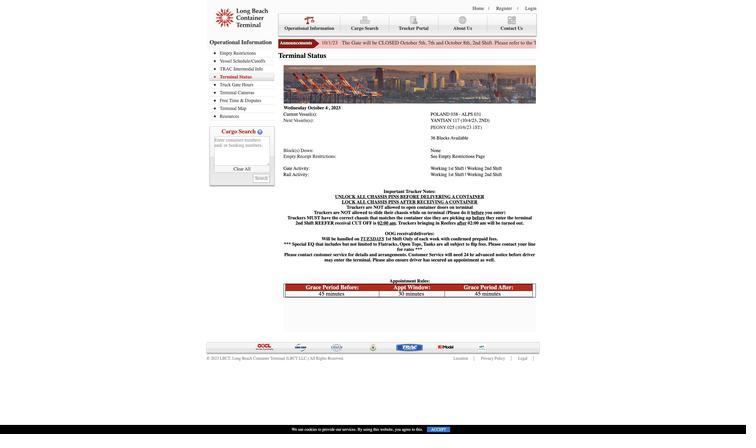 Task type: locate. For each thing, give the bounding box(es) containing it.
1 vertical spatial enter
[[334, 258, 345, 263]]

1 horizontal spatial empty
[[439, 154, 451, 159]]

:
[[357, 284, 359, 291], [429, 284, 431, 291]]

None submit
[[253, 174, 270, 183]]

october up vessel(s):
[[308, 106, 324, 111]]

2 : from the left
[[429, 284, 431, 291]]

2023 right ,
[[331, 106, 341, 111]]

on
[[450, 205, 455, 210], [422, 210, 427, 216], [355, 237, 360, 242]]

trucker left portal
[[399, 26, 415, 31]]

0 horizontal spatial menu bar
[[210, 50, 277, 121]]

1 vertical spatial cargo
[[222, 128, 237, 135]]

1 vertical spatial be
[[496, 221, 501, 226]]

are inside oog rec​eival/deliveries: will be handled on tuesdays 1st shift only of each week with confirmed prepaid fees. *** special eq that includes but not limited to flatracks, open tops, tanks are all subject to flip fees. please contact your line for rates *** please contact customer service for details and arrangements. customer service will need 24 hr advanced notice before driver may enter the terminal.  please also ensure driver has secured an appointment as well.
[[437, 242, 443, 247]]

1 horizontal spatial 45
[[475, 291, 481, 298]]

matches
[[379, 216, 396, 221]]

terminal left "(lbct"
[[270, 356, 285, 361]]

1 vertical spatial operational information
[[210, 39, 272, 46]]

appt window :
[[394, 284, 431, 291]]

1 horizontal spatial :
[[429, 284, 431, 291]]

be right will
[[332, 237, 336, 242]]

0 horizontal spatial a
[[445, 200, 448, 205]]

well.
[[486, 258, 495, 263]]

1 vertical spatial 2023
[[211, 356, 219, 361]]

that inside "important trucker notes: unlock all chassis pins before delivering a container lock all chassis pins after receiving a container truckers are not allowed to open container doors on terminal truckers are not allowed to slide their chassis while on terminal (please do it before you enter) truckers must have the correct chassis that matches the container size they are picking up before they enter the terminal 2nd shift reefer receival cut off​ is 02:00 am . ​truckers bringing in reefers after 02:00 am will be turned out.​"
[[370, 216, 378, 221]]

location link
[[454, 356, 468, 361]]

driver down the line
[[523, 252, 535, 258]]

1 horizontal spatial 2023
[[331, 106, 341, 111]]

on right doors
[[450, 205, 455, 210]]

limited
[[358, 242, 372, 247]]

45 left before
[[319, 291, 325, 298]]

2 vertical spatial be
[[332, 237, 336, 242]]

page
[[583, 40, 593, 46]]

pty
[[290, 154, 296, 159]]

working up working 1st shift | working 2nd shift
[[467, 166, 484, 171]]

before right 'it'
[[472, 210, 484, 216]]

gate inside empty restrictions vessel schedule/cutoffs trac intermodal info terminal status truck gate hours terminal cameras free time & disputes terminal map resources
[[232, 82, 241, 88]]

0 horizontal spatial they
[[433, 216, 441, 221]]

october left the 5th,
[[401, 40, 418, 46]]

1 all from the top
[[357, 194, 366, 200]]

​grace
[[306, 284, 321, 291], [464, 284, 479, 291]]

will down cargo search link
[[363, 40, 371, 46]]

1 chassis from the top
[[367, 194, 387, 200]]

truck
[[534, 40, 547, 46], [220, 82, 231, 88]]

need
[[454, 252, 463, 258]]

1st right tuesdays
[[386, 237, 391, 242]]

0 horizontal spatial empty
[[220, 51, 232, 56]]

restrictions up working 1st​​​ shift | working 2nd shift
[[453, 154, 475, 159]]

unlock
[[335, 194, 356, 200]]

shift inside "important trucker notes: unlock all chassis pins before delivering a container lock all chassis pins after receiving a container truckers are not allowed to open container doors on terminal truckers are not allowed to slide their chassis while on terminal (please do it before you enter) truckers must have the correct chassis that matches the container size they are picking up before they enter the terminal 2nd shift reefer receival cut off​ is 02:00 am . ​truckers bringing in reefers after 02:00 am will be turned out.​"
[[304, 221, 314, 226]]

operational information up announcements
[[285, 26, 335, 31]]

status down 10/1/23
[[308, 52, 327, 60]]

current vessel(s):
[[284, 112, 317, 117]]

10/1/23 the gate will be closed october 5th, 7th and october 8th, 2nd shift. please refer to the truck gate hours web page for further gate details for the week.
[[322, 40, 671, 46]]

details inside oog rec​eival/deliveries: will be handled on tuesdays 1st shift only of each week with confirmed prepaid fees. *** special eq that includes but not limited to flatracks, open tops, tanks are all subject to flip fees. please contact your line for rates *** please contact customer service for details and arrangements. customer service will need 24 hr advanced notice before driver may enter the terminal.  please also ensure driver has secured an appointment as well.
[[355, 252, 368, 258]]

rules:
[[417, 279, 430, 284]]

enter
[[496, 216, 506, 221], [334, 258, 345, 263]]

0 vertical spatial menu bar
[[279, 13, 537, 36]]

0 vertical spatial truck
[[534, 40, 547, 46]]

45 left 'after:'
[[475, 291, 481, 298]]

am right up
[[480, 221, 486, 226]]

1 horizontal spatial be
[[372, 40, 377, 46]]

and down limited
[[370, 252, 377, 258]]

important trucker notes: unlock all chassis pins before delivering a container lock all chassis pins after receiving a container truckers are not allowed to open container doors on terminal truckers are not allowed to slide their chassis while on terminal (please do it before you enter) truckers must have the correct chassis that matches the container size they are picking up before they enter the terminal 2nd shift reefer receival cut off​ is 02:00 am . ​truckers bringing in reefers after 02:00 am will be turned out.​
[[288, 189, 532, 226]]

october left 8th,
[[445, 40, 462, 46]]

our
[[336, 428, 342, 433]]

please left refer
[[495, 40, 508, 46]]

lock
[[342, 200, 356, 205]]

trucker portal
[[399, 26, 429, 31]]

the left the out.​
[[508, 216, 514, 221]]

time
[[229, 98, 239, 103]]

shift inside oog rec​eival/deliveries: will be handled on tuesdays 1st shift only of each week with confirmed prepaid fees. *** special eq that includes but not limited to flatracks, open tops, tanks are all subject to flip fees. please contact your line for rates *** please contact customer service for details and arrangements. customer service will need 24 hr advanced notice before driver may enter the terminal.  please also ensure driver has secured an appointment as well.
[[393, 237, 402, 242]]

not left their
[[374, 205, 384, 210]]

will left need
[[445, 252, 452, 258]]

terminal right enter)
[[515, 216, 532, 221]]

2 am from the left
[[480, 221, 486, 226]]

that right the eq
[[316, 242, 324, 247]]

activity: down gate activity:
[[293, 172, 309, 177]]

notes:
[[423, 189, 436, 194]]

empty right see
[[439, 154, 451, 159]]

trucker portal link
[[390, 15, 439, 32]]

terminal.
[[353, 258, 372, 263]]

driver left has
[[410, 258, 422, 263]]

1 horizontal spatial contact
[[502, 242, 517, 247]]

2 vertical spatial will
[[445, 252, 452, 258]]

0 horizontal spatial 45
[[319, 291, 325, 298]]

1 us from the left
[[467, 26, 472, 31]]

1 horizontal spatial 45 minutes
[[475, 291, 501, 298]]

hours left web
[[559, 40, 572, 46]]

1 vertical spatial hours
[[242, 82, 254, 88]]

2 ​grace from the left
[[464, 284, 479, 291]]

do
[[461, 210, 466, 216]]

terminal
[[456, 205, 473, 210], [428, 210, 445, 216], [515, 216, 532, 221]]

register
[[497, 6, 512, 11]]

0 vertical spatial operational information
[[285, 26, 335, 31]]

2 horizontal spatial be
[[496, 221, 501, 226]]

they right size
[[433, 216, 441, 221]]

2 horizontal spatial terminal
[[515, 216, 532, 221]]

working down working 1st​​​ shift | working 2nd shift
[[467, 172, 484, 177]]

2 us from the left
[[518, 26, 523, 31]]

you left enter)
[[485, 210, 493, 216]]

0 horizontal spatial and
[[370, 252, 377, 258]]

working 1st shift | working 2nd shift
[[431, 172, 502, 177]]

1 horizontal spatial that
[[370, 216, 378, 221]]

period
[[323, 284, 339, 291], [481, 284, 497, 291]]

-
[[459, 112, 461, 117]]

information up empty restrictions link
[[241, 39, 272, 46]]

empty inside empty restrictions vessel schedule/cutoffs trac intermodal info terminal status truck gate hours terminal cameras free time & disputes terminal map resources
[[220, 51, 232, 56]]

02:00 right after on the bottom right of the page
[[468, 221, 479, 226]]

container
[[417, 205, 436, 210], [404, 216, 423, 221]]

map
[[238, 106, 247, 111]]

​rail
[[284, 172, 291, 177]]

website,
[[380, 428, 394, 433]]

container up size
[[417, 205, 436, 210]]

us right contact
[[518, 26, 523, 31]]

hours up cameras
[[242, 82, 254, 88]]

container
[[253, 356, 269, 361]]

2023 right ©
[[211, 356, 219, 361]]

empty up the vessel
[[220, 51, 232, 56]]

gate down terminal status link
[[232, 82, 241, 88]]

cut
[[352, 221, 362, 226]]

2 45 from the left
[[475, 291, 481, 298]]

see empty restrictions page​
[[431, 154, 485, 159]]

pins down important
[[389, 200, 399, 205]]

*** left special
[[284, 242, 291, 247]]

1 they from the left
[[433, 216, 441, 221]]

02:00 right is
[[378, 221, 389, 226]]

operational up the vessel
[[210, 39, 240, 46]]

1 horizontal spatial minutes
[[406, 291, 424, 298]]

1 horizontal spatial ***
[[416, 247, 423, 252]]

clear
[[234, 167, 244, 172]]

us
[[467, 26, 472, 31], [518, 26, 523, 31]]

&
[[240, 98, 244, 103]]

1 horizontal spatial terminal
[[456, 205, 473, 210]]

0 horizontal spatial all
[[245, 167, 251, 172]]

0 horizontal spatial that
[[316, 242, 324, 247]]

0 vertical spatial will
[[363, 40, 371, 46]]

not down lock
[[341, 210, 351, 216]]

1 vertical spatial and
[[370, 252, 377, 258]]

1st inside oog rec​eival/deliveries: will be handled on tuesdays 1st shift only of each week with confirmed prepaid fees. *** special eq that includes but not limited to flatracks, open tops, tanks are all subject to flip fees. please contact your line for rates *** please contact customer service for details and arrangements. customer service will need 24 hr advanced notice before driver may enter the terminal.  please also ensure driver has secured an appointment as well.
[[386, 237, 391, 242]]

have
[[322, 216, 331, 221]]

period left before
[[323, 284, 339, 291]]

menu bar
[[279, 13, 537, 36], [210, 50, 277, 121]]

us right about
[[467, 26, 472, 31]]

menu bar containing operational information
[[279, 13, 537, 36]]

while
[[410, 210, 421, 216]]

1 ​grace from the left
[[306, 284, 321, 291]]

all
[[444, 242, 449, 247]]

1 vertical spatial menu bar
[[210, 50, 277, 121]]

0 vertical spatial contact
[[502, 242, 517, 247]]

1 horizontal spatial on
[[422, 210, 427, 216]]

slide
[[374, 210, 383, 216]]

vessel
[[220, 59, 232, 64]]

am up oog
[[390, 221, 396, 226]]

117
[[453, 118, 460, 123]]

working left 1st​​​
[[431, 166, 447, 171]]

be inside oog rec​eival/deliveries: will be handled on tuesdays 1st shift only of each week with confirmed prepaid fees. *** special eq that includes but not limited to flatracks, open tops, tanks are all subject to flip fees. please contact your line for rates *** please contact customer service for details and arrangements. customer service will need 24 hr advanced notice before driver may enter the terminal.  please also ensure driver has secured an appointment as well.
[[332, 237, 336, 242]]

you left agree
[[395, 428, 401, 433]]

llc.)
[[299, 356, 309, 361]]

1st)
[[473, 125, 482, 130]]

hr
[[470, 252, 475, 258]]

0 horizontal spatial information
[[241, 39, 272, 46]]

legal
[[518, 356, 528, 361]]

all right llc.)
[[310, 356, 315, 361]]

0 vertical spatial you
[[485, 210, 493, 216]]

details right gate
[[628, 40, 642, 46]]

0 horizontal spatial details
[[355, 252, 368, 258]]

special
[[292, 242, 307, 247]]

1 horizontal spatial not
[[374, 205, 384, 210]]

all right clear in the left top of the page
[[245, 167, 251, 172]]

1 horizontal spatial enter
[[496, 216, 506, 221]]

1 vertical spatial information
[[241, 39, 272, 46]]

0 horizontal spatial operational information
[[210, 39, 272, 46]]

enter left the out.​
[[496, 216, 506, 221]]

terminal up in
[[428, 210, 445, 216]]

disputes
[[245, 98, 261, 103]]

0 vertical spatial all
[[245, 167, 251, 172]]

0 horizontal spatial search
[[239, 128, 256, 135]]

1 horizontal spatial you
[[485, 210, 493, 216]]

0 vertical spatial cargo search
[[351, 26, 379, 31]]

status down the trac intermodal info link
[[239, 74, 252, 80]]

(lbct
[[286, 356, 298, 361]]

1 vertical spatial contact
[[298, 252, 313, 258]]

0 horizontal spatial driver
[[410, 258, 422, 263]]

0 horizontal spatial :
[[357, 284, 359, 291]]

,
[[329, 106, 330, 111]]

information up 10/1/23
[[310, 26, 335, 31]]

in
[[436, 221, 440, 226]]

shift.
[[482, 40, 494, 46]]

2 45 minutes from the left
[[475, 291, 501, 298]]

resources
[[220, 114, 239, 119]]

hours inside empty restrictions vessel schedule/cutoffs trac intermodal info terminal status truck gate hours terminal cameras free time & disputes terminal map resources
[[242, 82, 254, 88]]

enter right may
[[334, 258, 345, 263]]

container
[[456, 194, 485, 200], [450, 200, 478, 205]]

1 vertical spatial that
[[316, 242, 324, 247]]

1 45 minutes from the left
[[319, 291, 345, 298]]

1 horizontal spatial us
[[518, 26, 523, 31]]

1 vertical spatial truck
[[220, 82, 231, 88]]

handled
[[337, 237, 354, 242]]

0 vertical spatial 2023
[[331, 106, 341, 111]]

activity: for gate activity:
[[294, 166, 310, 171]]

2 period from the left
[[481, 284, 497, 291]]

empty restrictions vessel schedule/cutoffs trac intermodal info terminal status truck gate hours terminal cameras free time & disputes terminal map resources
[[220, 51, 266, 119]]

0 horizontal spatial enter
[[334, 258, 345, 263]]

rights
[[316, 356, 327, 361]]

activity: up '​rail activity:'
[[294, 166, 310, 171]]

to right limited
[[373, 242, 377, 247]]

shift
[[455, 166, 464, 171], [493, 166, 502, 171], [455, 172, 464, 177], [493, 172, 502, 177], [304, 221, 314, 226], [393, 237, 402, 242]]

before
[[341, 284, 357, 291]]

cameras
[[238, 90, 254, 95]]

allowed up cut at bottom left
[[352, 210, 368, 216]]

*** right 'rates'
[[416, 247, 423, 252]]

before inside oog rec​eival/deliveries: will be handled on tuesdays 1st shift only of each week with confirmed prepaid fees. *** special eq that includes but not limited to flatracks, open tops, tanks are all subject to flip fees. please contact your line for rates *** please contact customer service for details and arrangements. customer service will need 24 hr advanced notice before driver may enter the terminal.  please also ensure driver has secured an appointment as well.
[[509, 252, 522, 258]]

1 horizontal spatial search
[[365, 26, 379, 31]]

0 horizontal spatial ***
[[284, 242, 291, 247]]

chassis left is
[[355, 216, 369, 221]]

1 am from the left
[[390, 221, 396, 226]]

0 horizontal spatial cargo
[[222, 128, 237, 135]]

1 period from the left
[[323, 284, 339, 291]]

2 horizontal spatial minutes
[[483, 291, 501, 298]]

pins left the after
[[389, 194, 399, 200]]

©
[[207, 356, 210, 361]]

allowed up matches
[[385, 205, 400, 210]]

(10/6/23
[[456, 125, 472, 130]]

truckers up reefer
[[314, 210, 332, 216]]

menu bar containing empty restrictions
[[210, 50, 277, 121]]

1 vertical spatial status
[[239, 74, 252, 80]]

n
[[284, 118, 287, 123]]

for
[[595, 40, 601, 46], [643, 40, 649, 46], [397, 247, 403, 252], [348, 252, 354, 258]]

|
[[489, 6, 490, 11], [518, 6, 519, 11], [465, 166, 466, 171], [465, 172, 466, 177]]

vessel(s):
[[299, 112, 317, 117]]

1 vertical spatial will
[[488, 221, 495, 226]]

0 vertical spatial details
[[628, 40, 642, 46]]

Enter container numbers and/ or booking numbers.  text field
[[214, 136, 270, 166]]

1 45 from the left
[[319, 291, 325, 298]]

are left slide
[[366, 205, 373, 210]]

1 minutes from the left
[[326, 291, 345, 298]]

36 blocks available
[[431, 136, 469, 141]]

0 vertical spatial activity:
[[294, 166, 310, 171]]

1 vertical spatial trucker
[[406, 189, 422, 194]]

0 horizontal spatial truck
[[220, 82, 231, 88]]

0 vertical spatial and
[[436, 40, 444, 46]]

1 horizontal spatial they
[[486, 216, 495, 221]]

the left terminal.
[[346, 258, 352, 263]]

0 horizontal spatial status
[[239, 74, 252, 80]]

on right handled
[[355, 237, 360, 242]]

1 vertical spatial you
[[395, 428, 401, 433]]

receipt
[[297, 154, 312, 159]]

before right up
[[473, 216, 485, 221]]

will inside oog rec​eival/deliveries: will be handled on tuesdays 1st shift only of each week with confirmed prepaid fees. *** special eq that includes but not limited to flatracks, open tops, tanks are all subject to flip fees. please contact your line for rates *** please contact customer service for details and arrangements. customer service will need 24 hr advanced notice before driver may enter the terminal.  please also ensure driver has secured an appointment as well.
[[445, 252, 452, 258]]

operational information up empty restrictions link
[[210, 39, 272, 46]]

trucker up the after
[[406, 189, 422, 194]]

service
[[429, 252, 444, 258]]

2 all from the top
[[357, 200, 366, 205]]

2 chassis from the top
[[367, 200, 387, 205]]

02:00
[[378, 221, 389, 226], [468, 221, 479, 226]]

turned
[[502, 221, 515, 226]]

be inside "important trucker notes: unlock all chassis pins before delivering a container lock all chassis pins after receiving a container truckers are not allowed to open container doors on terminal truckers are not allowed to slide their chassis while on terminal (please do it before you enter) truckers must have the correct chassis that matches the container size they are picking up before they enter the terminal 2nd shift reefer receival cut off​ is 02:00 am . ​truckers bringing in reefers after 02:00 am will be turned out.​"
[[496, 221, 501, 226]]

be left turned
[[496, 221, 501, 226]]

em pty receipt restrictions:​
[[284, 154, 336, 159]]

refer
[[510, 40, 520, 46]]

0 vertical spatial search
[[365, 26, 379, 31]]

0 horizontal spatial will
[[363, 40, 371, 46]]

0 vertical spatial be
[[372, 40, 377, 46]]

tanks
[[424, 242, 436, 247]]

1 vertical spatial all
[[310, 356, 315, 361]]

0 horizontal spatial chassis
[[355, 216, 369, 221]]

1 horizontal spatial hours
[[559, 40, 572, 46]]

see
[[431, 154, 438, 159]]

to right cookies
[[318, 428, 321, 433]]

important
[[384, 189, 405, 194]]

to left slide
[[369, 210, 373, 216]]

activity: for ​rail activity:
[[293, 172, 309, 177]]

1 horizontal spatial am
[[480, 221, 486, 226]]

delivering
[[421, 194, 451, 200]]

1 vertical spatial 1st
[[386, 237, 391, 242]]

a
[[452, 194, 455, 200], [445, 200, 448, 205]]

em
[[284, 154, 290, 159]]

on inside oog rec​eival/deliveries: will be handled on tuesdays 1st shift only of each week with confirmed prepaid fees. *** special eq that includes but not limited to flatracks, open tops, tanks are all subject to flip fees. please contact your line for rates *** please contact customer service for details and arrangements. customer service will need 24 hr advanced notice before driver may enter the terminal.  please also ensure driver has secured an appointment as well.
[[355, 237, 360, 242]]

: down rules:
[[429, 284, 431, 291]]

: down terminal.
[[357, 284, 359, 291]]

1 vertical spatial details
[[355, 252, 368, 258]]

0 vertical spatial 1st
[[448, 172, 454, 177]]

be left closed
[[372, 40, 377, 46]]

terminal up up
[[456, 205, 473, 210]]

before down your
[[509, 252, 522, 258]]

fees. right flip
[[479, 242, 487, 247]]

container down the open
[[404, 216, 423, 221]]

portal
[[416, 26, 429, 31]]

chassis up .
[[395, 210, 409, 216]]

1 horizontal spatial details
[[628, 40, 642, 46]]



Task type: describe. For each thing, give the bounding box(es) containing it.
1 horizontal spatial fees.
[[489, 237, 498, 242]]

1 horizontal spatial driver
[[523, 252, 535, 258]]

agree
[[402, 428, 411, 433]]

1 horizontal spatial status
[[308, 52, 327, 60]]

block(s) down:
[[284, 148, 314, 153]]

flatracks,
[[378, 242, 399, 247]]

1 horizontal spatial allowed
[[385, 205, 400, 210]]

​grace period before :
[[306, 284, 359, 291]]

container up 'it'
[[456, 194, 485, 200]]

terminal status
[[279, 52, 327, 60]]

please down special
[[284, 252, 297, 258]]

bringing
[[418, 221, 435, 226]]

privacy
[[481, 356, 494, 361]]

before
[[400, 194, 420, 200]]

us for contact us
[[518, 26, 523, 31]]

2 02:00 from the left
[[468, 221, 479, 226]]

0 horizontal spatial fees.
[[479, 242, 487, 247]]

it
[[467, 210, 470, 216]]

2 horizontal spatial on
[[450, 205, 455, 210]]

gate right the
[[352, 40, 362, 46]]

enter inside oog rec​eival/deliveries: will be handled on tuesdays 1st shift only of each week with confirmed prepaid fees. *** special eq that includes but not limited to flatracks, open tops, tanks are all subject to flip fees. please contact your line for rates *** please contact customer service for details and arrangements. customer service will need 24 hr advanced notice before driver may enter the terminal.  please also ensure driver has secured an appointment as well.
[[334, 258, 345, 263]]

clear all button
[[214, 166, 270, 173]]

8th,
[[464, 40, 472, 46]]

privacy policy
[[481, 356, 505, 361]]

out.​
[[517, 221, 524, 226]]

the right have
[[332, 216, 338, 221]]

5th,
[[419, 40, 427, 46]]

2 horizontal spatial october
[[445, 40, 462, 46]]

2 horizontal spatial truckers
[[347, 205, 365, 210]]

only
[[403, 237, 413, 242]]

poland
[[431, 112, 450, 117]]

that inside oog rec​eival/deliveries: will be handled on tuesdays 1st shift only of each week with confirmed prepaid fees. *** special eq that includes but not limited to flatracks, open tops, tanks are all subject to flip fees. please contact your line for rates *** please contact customer service for details and arrangements. customer service will need 24 hr advanced notice before driver may enter the terminal.  please also ensure driver has secured an appointment as well.
[[316, 242, 324, 247]]

lbct,
[[220, 356, 231, 361]]

1 horizontal spatial truck
[[534, 40, 547, 46]]

0 horizontal spatial truckers
[[288, 216, 306, 221]]

24
[[464, 252, 469, 258]]

oog rec​eival/deliveries: will be handled on tuesdays 1st shift only of each week with confirmed prepaid fees. *** special eq that includes but not limited to flatracks, open tops, tanks are all subject to flip fees. please contact your line for rates *** please contact customer service for details and arrangements. customer service will need 24 hr advanced notice before driver may enter the terminal.  please also ensure driver has secured an appointment as well.
[[284, 231, 536, 263]]

container up do
[[450, 200, 478, 205]]

0 horizontal spatial you
[[395, 428, 401, 433]]

for down not
[[348, 252, 354, 258]]

appt
[[394, 284, 406, 291]]

to left the open
[[401, 205, 405, 210]]

home
[[473, 6, 484, 11]]

will
[[322, 237, 330, 242]]

we
[[292, 428, 297, 433]]

about us link
[[439, 15, 488, 32]]

contact
[[501, 26, 517, 31]]

are right in
[[443, 216, 449, 221]]

legal link
[[518, 356, 528, 361]]

may
[[325, 258, 333, 263]]

0 horizontal spatial cargo search
[[222, 128, 256, 135]]

up
[[466, 216, 471, 221]]

available
[[451, 136, 469, 141]]

flip
[[471, 242, 478, 247]]

0 vertical spatial container
[[417, 205, 436, 210]]

and inside oog rec​eival/deliveries: will be handled on tuesdays 1st shift only of each week with confirmed prepaid fees. *** special eq that includes but not limited to flatracks, open tops, tanks are all subject to flip fees. please contact your line for rates *** please contact customer service for details and arrangements. customer service will need 24 hr advanced notice before driver may enter the terminal.  please also ensure driver has secured an appointment as well.
[[370, 252, 377, 258]]

free
[[220, 98, 228, 103]]

cookies
[[305, 428, 317, 433]]

after
[[400, 200, 416, 205]]

10/1/23
[[322, 40, 338, 46]]

0 horizontal spatial not
[[341, 210, 351, 216]]

register link
[[497, 6, 512, 11]]

accept
[[432, 428, 446, 432]]

oog
[[385, 231, 396, 237]]

1 horizontal spatial operational information
[[285, 26, 335, 31]]

​grace for ​grace period after:
[[464, 284, 479, 291]]

yantian 117 (10/4/23, 2nd)
[[431, 118, 490, 123]]

status inside empty restrictions vessel schedule/cutoffs trac intermodal info terminal status truck gate hours terminal cameras free time & disputes terminal map resources
[[239, 74, 252, 80]]

working 1st​​​ shift | working 2nd shift
[[431, 166, 502, 171]]

page​
[[476, 154, 485, 159]]

1 horizontal spatial cargo
[[351, 26, 364, 31]]

0 horizontal spatial october
[[308, 106, 324, 111]]

all inside button
[[245, 167, 251, 172]]

(please
[[446, 210, 460, 216]]

includes
[[325, 242, 341, 247]]

2 pins from the top
[[389, 200, 399, 205]]

1 horizontal spatial cargo search
[[351, 26, 379, 31]]

1 vertical spatial container
[[404, 216, 423, 221]]

week
[[430, 237, 440, 242]]

login
[[526, 6, 537, 11]]

to left flip
[[466, 242, 470, 247]]

about us
[[454, 26, 472, 31]]

to right refer
[[521, 40, 525, 46]]

to left the this.
[[412, 428, 415, 433]]

tuesdays
[[361, 237, 385, 242]]

blocks
[[437, 136, 450, 141]]

3 minutes from the left
[[483, 291, 501, 298]]

1 02:00 from the left
[[378, 221, 389, 226]]

| left login link at the top
[[518, 6, 519, 11]]

subject
[[451, 242, 465, 247]]

1 horizontal spatial a
[[452, 194, 455, 200]]

terminal down announcements
[[279, 52, 306, 60]]

of
[[414, 237, 418, 242]]

the left week.
[[650, 40, 657, 46]]

resources link
[[214, 114, 274, 119]]

0 horizontal spatial terminal
[[428, 210, 445, 216]]

terminal up "resources"
[[220, 106, 237, 111]]

025
[[448, 125, 455, 130]]

gate up ​rail
[[284, 166, 293, 171]]

restrictions inside empty restrictions vessel schedule/cutoffs trac intermodal info terminal status truck gate hours terminal cameras free time & disputes terminal map resources
[[234, 51, 256, 56]]

038
[[451, 112, 458, 117]]

gate activity:
[[284, 166, 310, 171]]

terminal down trac
[[220, 74, 238, 80]]

the right refer
[[526, 40, 533, 46]]

yantian
[[431, 118, 452, 123]]

are right have
[[333, 210, 340, 216]]

1 horizontal spatial restrictions
[[453, 154, 475, 159]]

1 horizontal spatial 1st
[[448, 172, 454, 177]]

please up notice
[[489, 242, 501, 247]]

| up working 1st shift | working 2nd shift
[[465, 166, 466, 171]]

this.
[[416, 428, 423, 433]]

| down working 1st​​​ shift | working 2nd shift
[[465, 172, 466, 177]]

for left 'rates'
[[397, 247, 403, 252]]

terminal up free
[[220, 90, 237, 95]]

down:
[[301, 148, 314, 153]]

us for about us
[[467, 26, 472, 31]]

contact us link
[[488, 15, 537, 32]]

appointment rules:
[[390, 279, 430, 284]]

2 they from the left
[[486, 216, 495, 221]]

1 : from the left
[[357, 284, 359, 291]]

operational information link
[[279, 15, 341, 32]]

1 vertical spatial search
[[239, 128, 256, 135]]

please left also
[[373, 258, 385, 263]]

0 vertical spatial hours
[[559, 40, 572, 46]]

for left week.
[[643, 40, 649, 46]]

will inside "important trucker notes: unlock all chassis pins before delivering a container lock all chassis pins after receiving a container truckers are not allowed to open container doors on terminal truckers are not allowed to slide their chassis while on terminal (please do it before you enter) truckers must have the correct chassis that matches the container size they are picking up before they enter the terminal 2nd shift reefer receival cut off​ is 02:00 am . ​truckers bringing in reefers after 02:00 am will be turned out.​"
[[488, 221, 495, 226]]

reefer
[[315, 221, 334, 226]]

about
[[454, 26, 466, 31]]

web
[[573, 40, 582, 46]]

​grace for ​grace period before :
[[306, 284, 321, 291]]

0 horizontal spatial contact
[[298, 252, 313, 258]]

trucker inside "important trucker notes: unlock all chassis pins before delivering a container lock all chassis pins after receiving a container truckers are not allowed to open container doors on terminal truckers are not allowed to slide their chassis while on terminal (please do it before you enter) truckers must have the correct chassis that matches the container size they are picking up before they enter the terminal 2nd shift reefer receival cut off​ is 02:00 am . ​truckers bringing in reefers after 02:00 am will be turned out.​"
[[406, 189, 422, 194]]

customer
[[314, 252, 332, 258]]

empty restrictions link
[[214, 51, 274, 56]]

for right page
[[595, 40, 601, 46]]

30 minutes
[[399, 291, 424, 298]]

| right home link at the right of the page
[[489, 6, 490, 11]]

gate left web
[[548, 40, 558, 46]]

window
[[408, 284, 429, 291]]

the inside oog rec​eival/deliveries: will be handled on tuesdays 1st shift only of each week with confirmed prepaid fees. *** special eq that includes but not limited to flatracks, open tops, tanks are all subject to flip fees. please contact your line for rates *** please contact customer service for details and arrangements. customer service will need 24 hr advanced notice before driver may enter the terminal.  please also ensure driver has secured an appointment as well.
[[346, 258, 352, 263]]

privacy policy link
[[481, 356, 505, 361]]

1 horizontal spatial operational
[[285, 26, 309, 31]]

doors
[[437, 205, 449, 210]]

2 minutes from the left
[[406, 291, 424, 298]]

the right their
[[397, 216, 403, 221]]

1 horizontal spatial chassis
[[395, 210, 409, 216]]

0 horizontal spatial operational
[[210, 39, 240, 46]]

each
[[420, 237, 429, 242]]

​truckers
[[398, 221, 416, 226]]

working down see
[[431, 172, 447, 177]]

0 horizontal spatial 2023
[[211, 356, 219, 361]]

after
[[457, 221, 467, 226]]

1 horizontal spatial october
[[401, 40, 418, 46]]

period for after:
[[481, 284, 497, 291]]

terminal status link
[[214, 74, 274, 80]]

1 pins from the top
[[389, 194, 399, 200]]

arrangements.
[[378, 252, 407, 258]]

clear all
[[234, 167, 251, 172]]

0 vertical spatial information
[[310, 26, 335, 31]]

truck inside empty restrictions vessel schedule/cutoffs trac intermodal info terminal status truck gate hours terminal cameras free time & disputes terminal map resources
[[220, 82, 231, 88]]

0 horizontal spatial allowed
[[352, 210, 368, 216]]

contact us
[[501, 26, 523, 31]]

we use cookies to provide our services. by using this website, you agree to this.
[[292, 428, 423, 433]]

none
[[431, 148, 441, 153]]

you inside "important trucker notes: unlock all chassis pins before delivering a container lock all chassis pins after receiving a container truckers are not allowed to open container doors on terminal truckers are not allowed to slide their chassis while on terminal (please do it before you enter) truckers must have the correct chassis that matches the container size they are picking up before they enter the terminal 2nd shift reefer receival cut off​ is 02:00 am . ​truckers bringing in reefers after 02:00 am will be turned out.​"
[[485, 210, 493, 216]]

an
[[448, 258, 453, 263]]

confirmed
[[451, 237, 471, 242]]

period for before
[[323, 284, 339, 291]]

enter inside "important trucker notes: unlock all chassis pins before delivering a container lock all chassis pins after receiving a container truckers are not allowed to open container doors on terminal truckers are not allowed to slide their chassis while on terminal (please do it before you enter) truckers must have the correct chassis that matches the container size they are picking up before they enter the terminal 2nd shift reefer receival cut off​ is 02:00 am . ​truckers bringing in reefers after 02:00 am will be turned out.​"
[[496, 216, 506, 221]]

0 vertical spatial trucker
[[399, 26, 415, 31]]

restrictions:​
[[313, 154, 336, 159]]

2nd inside "important trucker notes: unlock all chassis pins before delivering a container lock all chassis pins after receiving a container truckers are not allowed to open container doors on terminal truckers are not allowed to slide their chassis while on terminal (please do it before you enter) truckers must have the correct chassis that matches the container size they are picking up before they enter the terminal 2nd shift reefer receival cut off​ is 02:00 am . ​truckers bringing in reefers after 02:00 am will be turned out.​"
[[296, 221, 303, 226]]

(10/4/23,
[[461, 118, 478, 123]]

policy
[[495, 356, 505, 361]]

1 horizontal spatial truckers
[[314, 210, 332, 216]]



Task type: vqa. For each thing, say whether or not it's contained in the screenshot.
Shift in important trucker notes: unlock all chassis pins before delivering a container lock all chassis pins after receiving a container truckers are not allowed to open container doors on terminal truckers are not allowed to slide their chassis while on terminal (please do it before you enter) truckers must have the correct chassis that matches the container size they are picking up before they enter the terminal 2nd shift reefer receival cut off​ is 02:00 am . ​truckers bringing in reefers after 02:00 am will be turned out.​
yes



